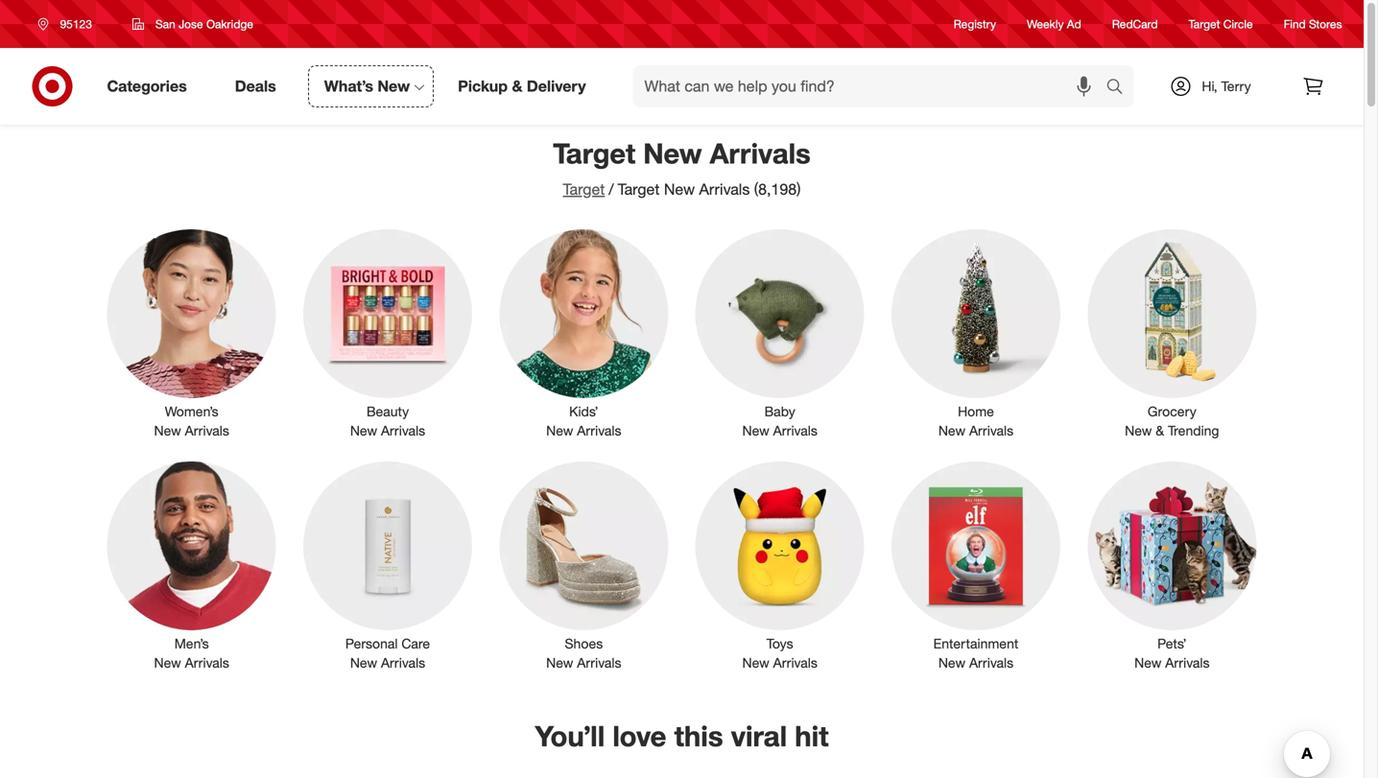 Task type: describe. For each thing, give the bounding box(es) containing it.
95123
[[60, 17, 92, 31]]

registry
[[954, 17, 996, 31]]

target left / on the top left
[[563, 180, 605, 199]]

you'll love this viral hit
[[535, 719, 829, 753]]

arrivals left (8,198)
[[699, 180, 750, 199]]

entertainment new arrivals
[[934, 635, 1019, 671]]

new for beauty
[[350, 422, 377, 439]]

new for men's
[[154, 655, 181, 671]]

hi,
[[1202, 78, 1218, 95]]

this
[[674, 719, 723, 753]]

circle
[[1223, 17, 1253, 31]]

What can we help you find? suggestions appear below search field
[[633, 65, 1111, 107]]

arrivals for women's
[[185, 422, 229, 439]]

target circle
[[1189, 17, 1253, 31]]

arrivals for entertainment
[[969, 655, 1014, 671]]

terry
[[1221, 78, 1251, 95]]

men's new arrivals
[[154, 635, 229, 671]]

/
[[609, 180, 614, 199]]

home new arrivals
[[938, 403, 1014, 439]]

women's
[[165, 403, 218, 420]]

search button
[[1097, 65, 1144, 111]]

95123 button
[[25, 7, 112, 41]]

baby
[[765, 403, 795, 420]]

baby new arrivals
[[742, 403, 818, 439]]

delivery
[[527, 77, 586, 96]]

care
[[402, 635, 430, 652]]

categories
[[107, 77, 187, 96]]

trending
[[1168, 422, 1219, 439]]

target up target link
[[553, 136, 636, 170]]

arrivals for home
[[969, 422, 1014, 439]]

what's new
[[324, 77, 410, 96]]

oakridge
[[206, 17, 253, 31]]

stores
[[1309, 17, 1342, 31]]

pets' new arrivals
[[1135, 635, 1210, 671]]

hi, terry
[[1202, 78, 1251, 95]]

deals link
[[219, 65, 300, 107]]

categories link
[[91, 65, 211, 107]]

weekly ad
[[1027, 17, 1081, 31]]

target right / on the top left
[[618, 180, 660, 199]]

new for target
[[643, 136, 702, 170]]

arrivals for pets'
[[1165, 655, 1210, 671]]

shoes new arrivals
[[546, 635, 621, 671]]

target circle link
[[1189, 16, 1253, 32]]

new for kids'
[[546, 422, 573, 439]]

beauty new arrivals
[[350, 403, 425, 439]]

arrivals for kids'
[[577, 422, 621, 439]]

pickup & delivery
[[458, 77, 586, 96]]

arrivals for baby
[[773, 422, 818, 439]]

new for shoes
[[546, 655, 573, 671]]

new for baby
[[742, 422, 769, 439]]

search
[[1097, 79, 1144, 97]]

grocery
[[1148, 403, 1197, 420]]

entertainment
[[934, 635, 1019, 652]]



Task type: locate. For each thing, give the bounding box(es) containing it.
personal care new arrivals
[[345, 635, 430, 671]]

0 horizontal spatial &
[[512, 77, 523, 96]]

redcard link
[[1112, 16, 1158, 32]]

0 vertical spatial &
[[512, 77, 523, 96]]

arrivals for target
[[710, 136, 811, 170]]

new inside "beauty new arrivals"
[[350, 422, 377, 439]]

new for what's
[[378, 77, 410, 96]]

beauty
[[367, 403, 409, 420]]

san
[[155, 17, 175, 31]]

arrivals inside toys new arrivals
[[773, 655, 818, 671]]

arrivals for beauty
[[381, 422, 425, 439]]

new inside personal care new arrivals
[[350, 655, 377, 671]]

arrivals for shoes
[[577, 655, 621, 671]]

arrivals inside entertainment new arrivals
[[969, 655, 1014, 671]]

toys
[[767, 635, 793, 652]]

arrivals down beauty
[[381, 422, 425, 439]]

pets'
[[1158, 635, 1187, 652]]

viral
[[731, 719, 787, 753]]

new for pets'
[[1135, 655, 1162, 671]]

ad
[[1067, 17, 1081, 31]]

arrivals inside 'baby new arrivals'
[[773, 422, 818, 439]]

what's
[[324, 77, 373, 96]]

new for women's
[[154, 422, 181, 439]]

target
[[1189, 17, 1220, 31], [553, 136, 636, 170], [563, 180, 605, 199], [618, 180, 660, 199]]

& right pickup at the top left of page
[[512, 77, 523, 96]]

new inside entertainment new arrivals
[[938, 655, 966, 671]]

pickup & delivery link
[[442, 65, 610, 107]]

new for entertainment
[[938, 655, 966, 671]]

kids' new arrivals
[[546, 403, 621, 439]]

men's
[[174, 635, 209, 652]]

arrivals inside shoes new arrivals
[[577, 655, 621, 671]]

you'll
[[535, 719, 605, 753]]

find
[[1284, 17, 1306, 31]]

arrivals inside "beauty new arrivals"
[[381, 422, 425, 439]]

jose
[[179, 17, 203, 31]]

1 horizontal spatial &
[[1156, 422, 1164, 439]]

weekly
[[1027, 17, 1064, 31]]

arrivals inside kids' new arrivals
[[577, 422, 621, 439]]

toys new arrivals
[[742, 635, 818, 671]]

love
[[613, 719, 667, 753]]

target new arrivals target / target new arrivals (8,198)
[[553, 136, 811, 199]]

arrivals down home
[[969, 422, 1014, 439]]

redcard
[[1112, 17, 1158, 31]]

personal
[[345, 635, 398, 652]]

home
[[958, 403, 994, 420]]

arrivals
[[710, 136, 811, 170], [699, 180, 750, 199], [185, 422, 229, 439], [381, 422, 425, 439], [577, 422, 621, 439], [773, 422, 818, 439], [969, 422, 1014, 439], [185, 655, 229, 671], [381, 655, 425, 671], [577, 655, 621, 671], [773, 655, 818, 671], [969, 655, 1014, 671], [1165, 655, 1210, 671]]

& down "grocery"
[[1156, 422, 1164, 439]]

women's new arrivals
[[154, 403, 229, 439]]

arrivals down toys
[[773, 655, 818, 671]]

weekly ad link
[[1027, 16, 1081, 32]]

target link
[[563, 180, 605, 199]]

new
[[378, 77, 410, 96], [643, 136, 702, 170], [664, 180, 695, 199], [154, 422, 181, 439], [350, 422, 377, 439], [546, 422, 573, 439], [742, 422, 769, 439], [938, 422, 966, 439], [1125, 422, 1152, 439], [154, 655, 181, 671], [350, 655, 377, 671], [546, 655, 573, 671], [742, 655, 769, 671], [938, 655, 966, 671], [1135, 655, 1162, 671]]

arrivals inside personal care new arrivals
[[381, 655, 425, 671]]

deals
[[235, 77, 276, 96]]

arrivals down entertainment
[[969, 655, 1014, 671]]

new inside kids' new arrivals
[[546, 422, 573, 439]]

arrivals inside men's new arrivals
[[185, 655, 229, 671]]

grocery new & trending
[[1125, 403, 1219, 439]]

arrivals down pets'
[[1165, 655, 1210, 671]]

arrivals down the women's
[[185, 422, 229, 439]]

find stores link
[[1284, 16, 1342, 32]]

arrivals down baby
[[773, 422, 818, 439]]

arrivals down kids'
[[577, 422, 621, 439]]

san jose oakridge
[[155, 17, 253, 31]]

(8,198)
[[754, 180, 801, 199]]

arrivals inside home new arrivals
[[969, 422, 1014, 439]]

new for grocery
[[1125, 422, 1152, 439]]

new inside shoes new arrivals
[[546, 655, 573, 671]]

new inside women's new arrivals
[[154, 422, 181, 439]]

arrivals inside pets' new arrivals
[[1165, 655, 1210, 671]]

pickup
[[458, 77, 508, 96]]

arrivals for men's
[[185, 655, 229, 671]]

arrivals down shoes
[[577, 655, 621, 671]]

find stores
[[1284, 17, 1342, 31]]

1 vertical spatial &
[[1156, 422, 1164, 439]]

san jose oakridge button
[[120, 7, 266, 41]]

arrivals up (8,198)
[[710, 136, 811, 170]]

shoes
[[565, 635, 603, 652]]

& inside grocery new & trending
[[1156, 422, 1164, 439]]

arrivals for toys
[[773, 655, 818, 671]]

new inside pets' new arrivals
[[1135, 655, 1162, 671]]

kids'
[[569, 403, 598, 420]]

what's new link
[[308, 65, 434, 107]]

arrivals inside women's new arrivals
[[185, 422, 229, 439]]

new inside grocery new & trending
[[1125, 422, 1152, 439]]

new inside men's new arrivals
[[154, 655, 181, 671]]

new inside home new arrivals
[[938, 422, 966, 439]]

new for home
[[938, 422, 966, 439]]

arrivals down the care
[[381, 655, 425, 671]]

arrivals down men's at the bottom left
[[185, 655, 229, 671]]

target left circle
[[1189, 17, 1220, 31]]

registry link
[[954, 16, 996, 32]]

new for toys
[[742, 655, 769, 671]]

new inside 'baby new arrivals'
[[742, 422, 769, 439]]

&
[[512, 77, 523, 96], [1156, 422, 1164, 439]]

new inside toys new arrivals
[[742, 655, 769, 671]]

hit
[[795, 719, 829, 753]]



Task type: vqa. For each thing, say whether or not it's contained in the screenshot.


